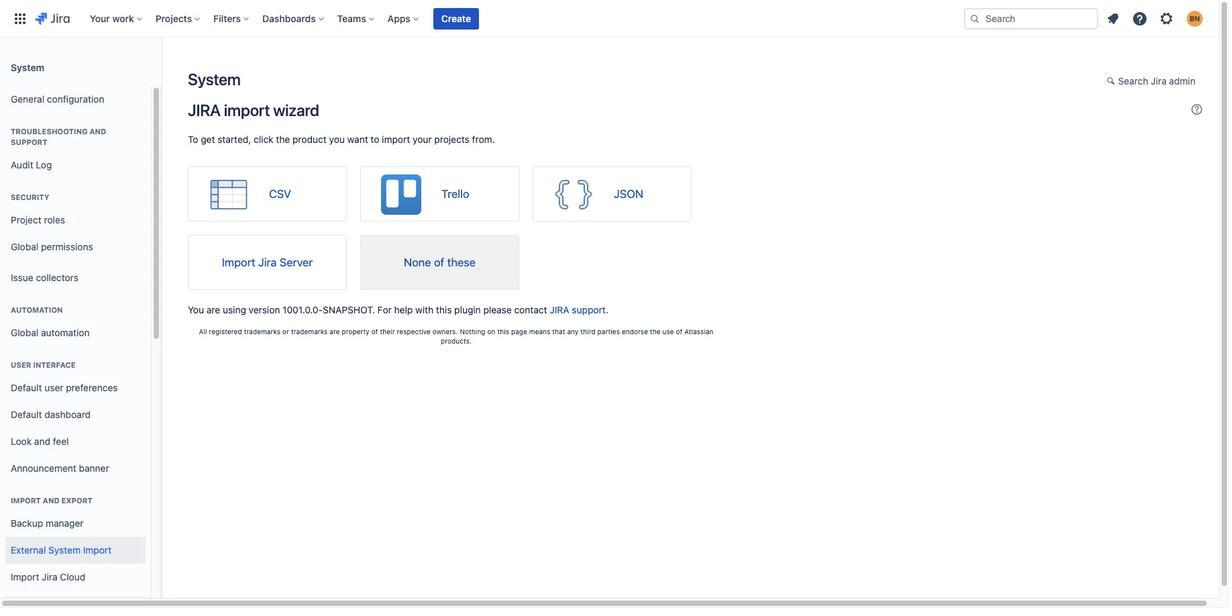 Task type: describe. For each thing, give the bounding box(es) containing it.
snapshot.
[[323, 304, 375, 316]]

means
[[530, 328, 551, 336]]

you
[[188, 304, 204, 316]]

endorse
[[622, 328, 648, 336]]

please
[[484, 304, 512, 316]]

system inside import and export group
[[48, 544, 81, 556]]

2 trademarks from the left
[[291, 328, 328, 336]]

1 horizontal spatial of
[[434, 256, 445, 269]]

user interface group
[[5, 346, 146, 486]]

products.
[[441, 337, 472, 345]]

version
[[249, 304, 280, 316]]

their
[[380, 328, 395, 336]]

project
[[11, 214, 41, 225]]

troubleshooting
[[11, 127, 88, 136]]

jira support link
[[548, 304, 606, 316]]

to
[[371, 134, 380, 145]]

audit
[[11, 159, 33, 170]]

support
[[11, 138, 47, 146]]

import and export
[[11, 496, 92, 505]]

trello
[[442, 187, 470, 201]]

external system import
[[11, 544, 112, 556]]

small image
[[1107, 76, 1118, 87]]

banner containing your work
[[0, 0, 1220, 38]]

registered
[[209, 328, 242, 336]]

server
[[280, 256, 313, 269]]

create
[[442, 12, 471, 24]]

search jira admin
[[1119, 75, 1196, 87]]

feel
[[53, 435, 69, 447]]

user
[[44, 382, 63, 393]]

manager
[[46, 517, 84, 529]]

jira for admin
[[1152, 75, 1167, 87]]

the inside the all registered trademarks or trademarks are property of their respective owners. nothing on this page means that any third parties endorse the use of atlassian products.
[[650, 328, 661, 336]]

for
[[378, 304, 392, 316]]

default dashboard
[[11, 409, 91, 420]]

third
[[581, 328, 596, 336]]

default for default dashboard
[[11, 409, 42, 420]]

respective
[[397, 328, 431, 336]]

global for global permissions
[[11, 241, 38, 252]]

look and feel link
[[5, 428, 146, 455]]

dashboard
[[44, 409, 91, 420]]

teams
[[337, 12, 366, 24]]

projects button
[[152, 8, 206, 29]]

your
[[90, 12, 110, 24]]

automation
[[11, 305, 63, 314]]

import jira server
[[222, 256, 313, 269]]

2 horizontal spatial of
[[676, 328, 683, 336]]

using
[[223, 304, 246, 316]]

audit log
[[11, 159, 52, 170]]

user
[[11, 361, 31, 369]]

jira for server
[[258, 256, 277, 269]]

general
[[11, 93, 44, 104]]

help image
[[1133, 10, 1149, 27]]

none of these link
[[361, 235, 520, 290]]

from.
[[472, 134, 495, 145]]

contact
[[515, 304, 548, 316]]

project roles
[[11, 214, 65, 225]]

apps button
[[384, 8, 424, 29]]

any
[[568, 328, 579, 336]]

import for import and export
[[11, 496, 41, 505]]

issue collectors link
[[5, 265, 146, 291]]

trello image
[[381, 175, 422, 215]]

preferences
[[66, 382, 118, 393]]

json link
[[533, 166, 692, 222]]

security
[[11, 193, 49, 201]]

none
[[404, 256, 431, 269]]

import jira cloud
[[11, 571, 85, 582]]

with
[[416, 304, 434, 316]]

support
[[572, 304, 606, 316]]

1 trademarks from the left
[[244, 328, 281, 336]]

projects
[[435, 134, 470, 145]]

backup manager link
[[5, 510, 146, 537]]

on
[[488, 328, 496, 336]]

global for global automation
[[11, 327, 38, 338]]

log
[[36, 159, 52, 170]]

issue collectors
[[11, 272, 78, 283]]

click
[[254, 134, 274, 145]]

2 horizontal spatial system
[[188, 70, 241, 89]]

csv
[[269, 187, 291, 201]]

global automation
[[11, 327, 90, 338]]

search
[[1119, 75, 1149, 87]]

default for default user preferences
[[11, 382, 42, 393]]

roles
[[44, 214, 65, 225]]

permissions
[[41, 241, 93, 252]]

automation
[[41, 327, 90, 338]]



Task type: vqa. For each thing, say whether or not it's contained in the screenshot.
rate
no



Task type: locate. For each thing, give the bounding box(es) containing it.
this right on
[[498, 328, 510, 336]]

all registered trademarks or trademarks are property of their respective owners. nothing on this page means that any third parties endorse the use of atlassian products.
[[199, 328, 714, 345]]

and for look
[[34, 435, 50, 447]]

of right use
[[676, 328, 683, 336]]

teams button
[[333, 8, 380, 29]]

1 horizontal spatial are
[[330, 328, 340, 336]]

appswitcher icon image
[[12, 10, 28, 27]]

1 vertical spatial import
[[382, 134, 410, 145]]

import jira cloud link
[[5, 564, 146, 591]]

0 horizontal spatial the
[[276, 134, 290, 145]]

trademarks down version
[[244, 328, 281, 336]]

1 horizontal spatial the
[[650, 328, 661, 336]]

all
[[199, 328, 207, 336]]

this
[[436, 304, 452, 316], [498, 328, 510, 336]]

your work
[[90, 12, 134, 24]]

1 horizontal spatial this
[[498, 328, 510, 336]]

import up "started,"
[[224, 101, 270, 119]]

default
[[11, 382, 42, 393], [11, 409, 42, 420]]

Search field
[[965, 8, 1099, 29]]

plugin
[[455, 304, 481, 316]]

settings image
[[1159, 10, 1175, 27]]

get online help about migrating from other issue trackers image
[[1192, 104, 1203, 115]]

are left property
[[330, 328, 340, 336]]

default up look
[[11, 409, 42, 420]]

jira for cloud
[[42, 571, 57, 582]]

troubleshooting and support group
[[5, 113, 146, 183]]

0 horizontal spatial are
[[207, 304, 220, 316]]

look
[[11, 435, 32, 447]]

1001.0.0-
[[283, 304, 323, 316]]

trademarks down 1001.0.0-
[[291, 328, 328, 336]]

0 horizontal spatial trademarks
[[244, 328, 281, 336]]

and down general configuration link
[[90, 127, 106, 136]]

import
[[222, 256, 256, 269], [11, 496, 41, 505], [83, 544, 112, 556], [11, 571, 39, 582]]

0 vertical spatial global
[[11, 241, 38, 252]]

help
[[394, 304, 413, 316]]

wizard
[[273, 101, 319, 119]]

jira image
[[35, 10, 70, 27], [35, 10, 70, 27]]

the left use
[[650, 328, 661, 336]]

1 horizontal spatial trademarks
[[291, 328, 328, 336]]

0 horizontal spatial system
[[11, 61, 44, 73]]

import down backup manager link
[[83, 544, 112, 556]]

product
[[293, 134, 327, 145]]

0 vertical spatial default
[[11, 382, 42, 393]]

your
[[413, 134, 432, 145]]

and
[[90, 127, 106, 136], [34, 435, 50, 447], [43, 496, 60, 505]]

1 horizontal spatial system
[[48, 544, 81, 556]]

2 vertical spatial and
[[43, 496, 60, 505]]

import up backup on the bottom of page
[[11, 496, 41, 505]]

2 default from the top
[[11, 409, 42, 420]]

you
[[329, 134, 345, 145]]

of right none
[[434, 256, 445, 269]]

0 horizontal spatial of
[[372, 328, 378, 336]]

global inside 'security' group
[[11, 241, 38, 252]]

parties
[[598, 328, 620, 336]]

system up general
[[11, 61, 44, 73]]

external
[[11, 544, 46, 556]]

configuration
[[47, 93, 104, 104]]

banner
[[0, 0, 1220, 38]]

user interface
[[11, 361, 76, 369]]

projects
[[156, 12, 192, 24]]

or
[[283, 328, 289, 336]]

1 vertical spatial jira
[[258, 256, 277, 269]]

2 horizontal spatial jira
[[1152, 75, 1167, 87]]

json image
[[554, 175, 594, 215]]

jira import wizard
[[188, 101, 319, 119]]

dashboards button
[[259, 8, 329, 29]]

1 horizontal spatial jira
[[550, 304, 570, 316]]

filters
[[214, 12, 241, 24]]

1 vertical spatial and
[[34, 435, 50, 447]]

backup
[[11, 517, 43, 529]]

filters button
[[210, 8, 254, 29]]

jira left admin
[[1152, 75, 1167, 87]]

apps
[[388, 12, 411, 24]]

import down 'external'
[[11, 571, 39, 582]]

import and export group
[[5, 482, 146, 608]]

0 horizontal spatial this
[[436, 304, 452, 316]]

global permissions
[[11, 241, 93, 252]]

and left feel
[[34, 435, 50, 447]]

and up the backup manager on the left of the page
[[43, 496, 60, 505]]

0 horizontal spatial import
[[224, 101, 270, 119]]

system down the manager
[[48, 544, 81, 556]]

atlassian
[[685, 328, 714, 336]]

are
[[207, 304, 220, 316], [330, 328, 340, 336]]

interface
[[33, 361, 76, 369]]

work
[[112, 12, 134, 24]]

and for import
[[43, 496, 60, 505]]

and for troubleshooting
[[90, 127, 106, 136]]

import jira server link
[[188, 235, 347, 290]]

announcement
[[11, 462, 76, 474]]

that
[[553, 328, 566, 336]]

global down the project
[[11, 241, 38, 252]]

global permissions link
[[5, 234, 146, 260]]

0 vertical spatial the
[[276, 134, 290, 145]]

default user preferences
[[11, 382, 118, 393]]

default down user
[[11, 382, 42, 393]]

import for import jira cloud
[[11, 571, 39, 582]]

csv image
[[209, 175, 249, 215]]

0 vertical spatial import
[[224, 101, 270, 119]]

2 vertical spatial jira
[[42, 571, 57, 582]]

import right to
[[382, 134, 410, 145]]

1 vertical spatial global
[[11, 327, 38, 338]]

to get started, click the product you want to import your projects from.
[[188, 134, 495, 145]]

0 vertical spatial jira
[[188, 101, 221, 119]]

automation group
[[5, 291, 146, 350]]

page
[[512, 328, 528, 336]]

jira left cloud
[[42, 571, 57, 582]]

global inside automation group
[[11, 327, 38, 338]]

to
[[188, 134, 198, 145]]

default inside 'link'
[[11, 382, 42, 393]]

0 vertical spatial and
[[90, 127, 106, 136]]

started,
[[218, 134, 251, 145]]

import up using
[[222, 256, 256, 269]]

global automation link
[[5, 320, 146, 346]]

dashboards
[[263, 12, 316, 24]]

this right with
[[436, 304, 452, 316]]

are inside the all registered trademarks or trademarks are property of their respective owners. nothing on this page means that any third parties endorse the use of atlassian products.
[[330, 328, 340, 336]]

1 horizontal spatial import
[[382, 134, 410, 145]]

create button
[[434, 8, 479, 29]]

jira inside import and export group
[[42, 571, 57, 582]]

and inside the user interface group
[[34, 435, 50, 447]]

collectors
[[36, 272, 78, 283]]

get
[[201, 134, 215, 145]]

1 vertical spatial default
[[11, 409, 42, 420]]

property
[[342, 328, 370, 336]]

want
[[348, 134, 368, 145]]

issue
[[11, 272, 33, 283]]

notifications image
[[1106, 10, 1122, 27]]

the right 'click'
[[276, 134, 290, 145]]

security group
[[5, 179, 146, 265]]

.
[[606, 304, 609, 316]]

import for import jira server
[[222, 256, 256, 269]]

your profile and settings image
[[1188, 10, 1204, 27]]

1 global from the top
[[11, 241, 38, 252]]

are right you
[[207, 304, 220, 316]]

1 horizontal spatial jira
[[258, 256, 277, 269]]

2 global from the top
[[11, 327, 38, 338]]

this inside the all registered trademarks or trademarks are property of their respective owners. nothing on this page means that any third parties endorse the use of atlassian products.
[[498, 328, 510, 336]]

0 vertical spatial are
[[207, 304, 220, 316]]

0 horizontal spatial jira
[[188, 101, 221, 119]]

primary element
[[8, 0, 965, 37]]

search image
[[970, 13, 981, 24]]

system
[[11, 61, 44, 73], [188, 70, 241, 89], [48, 544, 81, 556]]

0 horizontal spatial jira
[[42, 571, 57, 582]]

1 vertical spatial jira
[[550, 304, 570, 316]]

troubleshooting and support
[[11, 127, 106, 146]]

1 vertical spatial this
[[498, 328, 510, 336]]

external system import link
[[5, 537, 146, 564]]

general configuration link
[[5, 86, 146, 113]]

owners.
[[433, 328, 458, 336]]

nothing
[[460, 328, 486, 336]]

0 vertical spatial jira
[[1152, 75, 1167, 87]]

audit log link
[[5, 152, 146, 179]]

default user preferences link
[[5, 375, 146, 401]]

announcement banner
[[11, 462, 109, 474]]

system up 'jira import wizard'
[[188, 70, 241, 89]]

you are using version 1001.0.0-snapshot. for help with this plugin please contact jira support .
[[188, 304, 609, 316]]

1 vertical spatial the
[[650, 328, 661, 336]]

1 vertical spatial are
[[330, 328, 340, 336]]

json
[[614, 187, 644, 201]]

jira up that
[[550, 304, 570, 316]]

1 default from the top
[[11, 382, 42, 393]]

default dashboard link
[[5, 401, 146, 428]]

project roles link
[[5, 207, 146, 234]]

admin
[[1170, 75, 1196, 87]]

of left their
[[372, 328, 378, 336]]

and inside group
[[43, 496, 60, 505]]

global down automation
[[11, 327, 38, 338]]

jira left server
[[258, 256, 277, 269]]

your work button
[[86, 8, 148, 29]]

jira up 'get'
[[188, 101, 221, 119]]

and inside troubleshooting and support
[[90, 127, 106, 136]]

sidebar navigation image
[[146, 54, 176, 81]]

export
[[61, 496, 92, 505]]

0 vertical spatial this
[[436, 304, 452, 316]]



